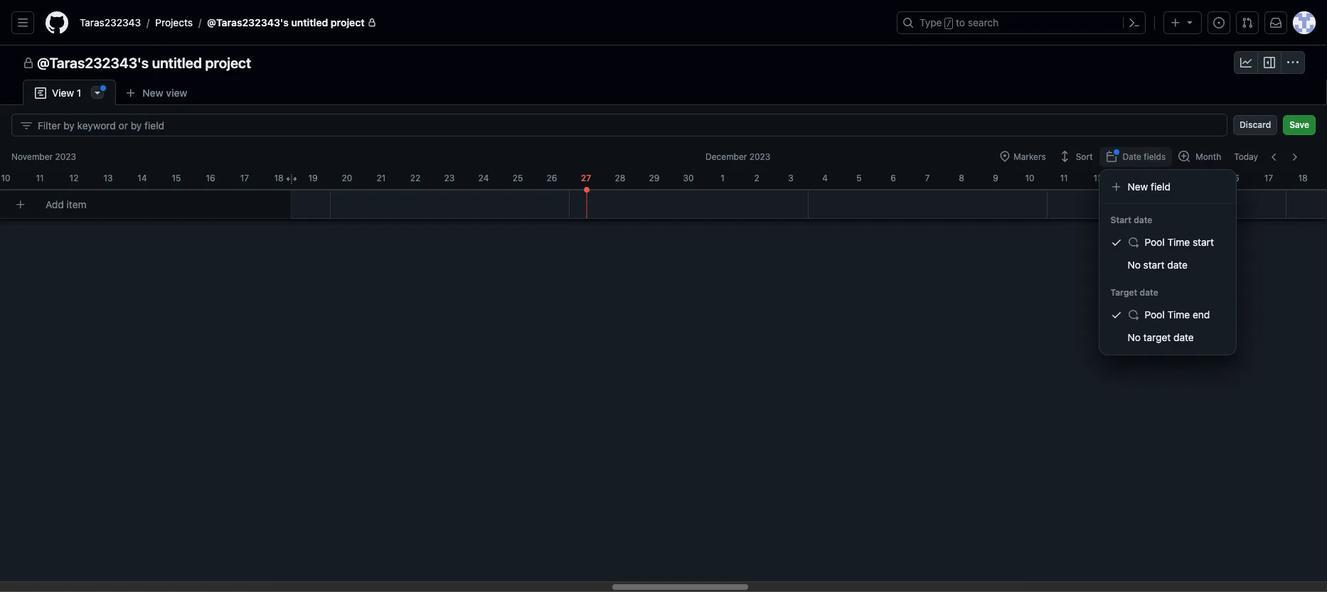 Task type: vqa. For each thing, say whether or not it's contained in the screenshot.
X ICON at top right
no



Task type: describe. For each thing, give the bounding box(es) containing it.
iterations image for pool time end
[[1128, 310, 1140, 321]]

14 for second 14 column header from right
[[138, 173, 147, 184]]

28 column header
[[603, 168, 638, 185]]

view options for view 1 image
[[92, 87, 103, 98]]

end
[[1193, 309, 1211, 321]]

1 horizontal spatial /
[[199, 17, 202, 29]]

1 inside tab list
[[77, 87, 81, 99]]

Start typing to create a draft, or type hashtag to select a repository text field
[[31, 191, 292, 218]]

new view
[[143, 86, 188, 99]]

pool time start
[[1145, 236, 1215, 248]]

add item tab panel
[[0, 105, 1328, 593]]

25 column header
[[501, 168, 535, 185]]

markers
[[1014, 152, 1047, 162]]

13 for 1st 13 column header from right
[[1128, 173, 1138, 184]]

2 18 column header from the left
[[1287, 168, 1321, 185]]

check image
[[1111, 237, 1123, 248]]

8
[[959, 173, 965, 184]]

pool time end radio item
[[1106, 304, 1231, 327]]

field
[[1151, 181, 1171, 193]]

projects
[[155, 16, 193, 28]]

november
[[11, 152, 53, 162]]

unsaved changes image
[[1114, 149, 1120, 155]]

project inside @taras232343's untitled project link
[[331, 16, 365, 28]]

23 column header
[[433, 168, 467, 185]]

8 column header
[[945, 168, 979, 185]]

20 column header
[[330, 168, 364, 185]]

git pull request image
[[1242, 17, 1254, 28]]

pool for pool time end
[[1145, 309, 1165, 321]]

new view button
[[116, 81, 197, 104]]

type
[[920, 16, 943, 28]]

start inside radio item
[[1193, 236, 1215, 248]]

new field menu item
[[1106, 176, 1231, 199]]

2
[[755, 173, 760, 184]]

date fields
[[1123, 152, 1166, 162]]

1 11 column header from the left
[[23, 168, 57, 185]]

month button
[[1173, 147, 1228, 167]]

2 13 column header from the left
[[1116, 168, 1150, 185]]

taras232343 link
[[74, 11, 147, 34]]

18 for second the 18 'column header' from the right
[[274, 173, 284, 184]]

date fields menu item
[[1100, 147, 1173, 167]]

december
[[706, 152, 747, 162]]

new for new field
[[1128, 181, 1149, 193]]

29 column header
[[638, 168, 672, 185]]

9 column header
[[979, 168, 1013, 185]]

date down pool time start
[[1168, 259, 1188, 271]]

16 for first 16 column header from left
[[206, 173, 215, 184]]

no for no target date
[[1128, 332, 1141, 344]]

2023 for november 2023
[[55, 152, 76, 162]]

triangle down image
[[1185, 16, 1196, 28]]

/ for taras232343
[[147, 17, 150, 29]]

start date
[[1111, 215, 1153, 226]]

discard
[[1240, 120, 1272, 130]]

sort button
[[1053, 147, 1100, 167]]

target
[[1144, 332, 1172, 344]]

save button
[[1284, 115, 1316, 135]]

1 18 column header from the left
[[262, 168, 296, 185]]

17 for first the 17 column header from the right
[[1265, 173, 1274, 184]]

target
[[1111, 287, 1138, 298]]

no sort applied element
[[1059, 150, 1093, 164]]

sort
[[1076, 152, 1093, 162]]

check image
[[1111, 310, 1123, 321]]

4 column header
[[808, 168, 843, 185]]

@taras232343's inside project navigation
[[37, 55, 149, 71]]

2 12 column header from the left
[[1082, 168, 1116, 185]]

6
[[891, 173, 897, 184]]

11 for second the 11 column header from right
[[36, 173, 44, 184]]

menu containing new field
[[1100, 170, 1236, 355]]

fields
[[1145, 152, 1166, 162]]

search
[[968, 16, 999, 28]]

sc 9kayk9 0 image inside view 1 link
[[35, 88, 46, 99]]

calendar image
[[1106, 151, 1118, 162]]

26 column header
[[535, 168, 569, 185]]

projects link
[[150, 11, 199, 34]]

15
[[172, 173, 181, 184]]

taras232343
[[80, 16, 141, 28]]

month
[[1196, 152, 1222, 162]]

today button
[[1228, 147, 1265, 167]]

cell inside add item grid
[[584, 187, 590, 193]]

0 vertical spatial untitled
[[291, 16, 328, 28]]

2023 for december 2023
[[750, 152, 771, 162]]

command palette image
[[1129, 17, 1141, 28]]

28
[[615, 173, 626, 184]]

3 column header
[[774, 168, 808, 185]]

issue opened image
[[1214, 17, 1225, 28]]

22 column header
[[399, 168, 433, 185]]

14 for first 14 column header from right
[[1162, 173, 1172, 184]]

date right 'start'
[[1134, 215, 1153, 226]]

type / to search
[[920, 16, 999, 28]]

notifications image
[[1271, 17, 1282, 28]]

drag to resize the table column image
[[286, 174, 297, 185]]

19
[[308, 173, 318, 184]]

0 vertical spatial @taras232343's untitled project
[[207, 16, 365, 28]]

tab list containing new view
[[23, 80, 220, 106]]

pool time start radio item
[[1106, 231, 1231, 254]]

4
[[823, 173, 828, 184]]

1 12 column header from the left
[[57, 168, 91, 185]]

1 horizontal spatial sc 9kayk9 0 image
[[1241, 57, 1252, 68]]

2 10 from the left
[[1026, 173, 1035, 184]]

2 11 column header from the left
[[1048, 168, 1082, 185]]

7
[[926, 173, 930, 184]]

@taras232343's inside list
[[207, 16, 289, 28]]

pool time end
[[1145, 309, 1211, 321]]

17 for 1st the 17 column header from the left
[[240, 173, 249, 184]]

29
[[649, 173, 660, 184]]

1 10 from the left
[[1, 173, 10, 184]]

list containing taras232343
[[74, 11, 889, 34]]

add
[[46, 199, 64, 211]]

scroll to next date range image
[[1289, 152, 1301, 163]]

item
[[67, 199, 87, 211]]

view
[[166, 86, 188, 99]]

27 column header
[[569, 168, 603, 185]]

new field
[[1128, 181, 1171, 193]]

homepage image
[[46, 11, 68, 34]]

15 column header
[[159, 168, 194, 185]]



Task type: locate. For each thing, give the bounding box(es) containing it.
time inside radio item
[[1168, 236, 1191, 248]]

1 horizontal spatial 14 column header
[[1150, 168, 1184, 185]]

16 for first 16 column header from right
[[1231, 173, 1240, 184]]

1 horizontal spatial 16
[[1231, 173, 1240, 184]]

18 for first the 18 'column header' from right
[[1299, 173, 1308, 184]]

region
[[1100, 170, 1236, 355]]

new for new view
[[143, 86, 163, 99]]

0 horizontal spatial 18
[[274, 173, 284, 184]]

cell
[[584, 187, 590, 193]]

1 time from the top
[[1168, 236, 1191, 248]]

view
[[52, 87, 74, 99]]

1 horizontal spatial project
[[331, 16, 365, 28]]

no target date
[[1128, 332, 1195, 344]]

start down new field menu item on the top of the page
[[1193, 236, 1215, 248]]

1 horizontal spatial 17 column header
[[1252, 168, 1287, 185]]

14
[[138, 173, 147, 184], [1162, 173, 1172, 184]]

0 horizontal spatial sc 9kayk9 0 image
[[1059, 151, 1071, 162]]

no inside the target date group
[[1128, 332, 1141, 344]]

@taras232343's untitled project inside project navigation
[[37, 55, 251, 71]]

new inside new field menu item
[[1128, 181, 1149, 193]]

1 vertical spatial no
[[1128, 332, 1141, 344]]

2 10 column header from the left
[[1013, 168, 1048, 185]]

0 vertical spatial iterations image
[[1128, 237, 1140, 248]]

0 vertical spatial project
[[331, 16, 365, 28]]

13 column header
[[91, 168, 125, 185], [1116, 168, 1150, 185]]

11 column header
[[23, 168, 57, 185], [1048, 168, 1082, 185]]

plus image
[[1111, 181, 1123, 193]]

new right plus image
[[1128, 181, 1149, 193]]

0 horizontal spatial /
[[147, 17, 150, 29]]

2 14 column header from the left
[[1150, 168, 1184, 185]]

no left target
[[1128, 332, 1141, 344]]

1
[[77, 87, 81, 99], [721, 173, 725, 184]]

pool inside radio item
[[1145, 236, 1165, 248]]

14 up the start typing to create a draft, or type hashtag to select a repository text box at the left of page
[[138, 173, 147, 184]]

start down 'pool time start' radio item
[[1144, 259, 1165, 271]]

0 horizontal spatial 16 column header
[[194, 168, 228, 185]]

11 down "november 2023"
[[36, 173, 44, 184]]

new left view
[[143, 86, 163, 99]]

list
[[74, 11, 889, 34]]

no
[[1128, 259, 1141, 271], [1128, 332, 1141, 344]]

/ inside type / to search
[[947, 19, 952, 28]]

sc 9kayk9 0 image
[[1241, 57, 1252, 68], [1265, 57, 1276, 68], [1059, 151, 1071, 162]]

12 column header up item
[[57, 168, 91, 185]]

30 column header
[[672, 168, 706, 185]]

1 horizontal spatial @taras232343's
[[207, 16, 289, 28]]

no for no start date
[[1128, 259, 1141, 271]]

untitled up view
[[152, 55, 202, 71]]

1 13 column header from the left
[[91, 168, 125, 185]]

1 vertical spatial start
[[1144, 259, 1165, 271]]

27
[[581, 173, 592, 184]]

view 1
[[52, 87, 81, 99]]

9
[[994, 173, 999, 184]]

1 horizontal spatial 2023
[[750, 152, 771, 162]]

1 vertical spatial @taras232343's
[[37, 55, 149, 71]]

13 column header up the start typing to create a draft, or type hashtag to select a repository text box at the left of page
[[91, 168, 125, 185]]

17 column header left drag to resize the table column image
[[228, 168, 262, 185]]

1 pool from the top
[[1145, 236, 1165, 248]]

5 column header
[[843, 168, 877, 185]]

sc 9kayk9 0 image down git pull request image
[[1241, 57, 1252, 68]]

1 11 from the left
[[36, 173, 44, 184]]

1 down december
[[721, 173, 725, 184]]

0 horizontal spatial 10
[[1, 173, 10, 184]]

19 column header
[[296, 168, 330, 185]]

0 vertical spatial time
[[1168, 236, 1191, 248]]

1 horizontal spatial 11 column header
[[1048, 168, 1082, 185]]

1 vertical spatial time
[[1168, 309, 1191, 321]]

region containing new field
[[1100, 170, 1236, 355]]

1 17 column header from the left
[[228, 168, 262, 185]]

0 horizontal spatial untitled
[[152, 55, 202, 71]]

14 down fields
[[1162, 173, 1172, 184]]

1 vertical spatial pool
[[1145, 309, 1165, 321]]

16 down today button
[[1231, 173, 1240, 184]]

11 column header down "november 2023"
[[23, 168, 57, 185]]

0 vertical spatial pool
[[1145, 236, 1165, 248]]

12 left plus image
[[1094, 173, 1103, 184]]

2 13 from the left
[[1128, 173, 1138, 184]]

project
[[331, 16, 365, 28], [205, 55, 251, 71]]

1 13 from the left
[[104, 173, 113, 184]]

2 12 from the left
[[1094, 173, 1103, 184]]

december 2023
[[706, 152, 771, 162]]

0 horizontal spatial project
[[205, 55, 251, 71]]

13 right plus image
[[1128, 173, 1138, 184]]

no inside start date group
[[1128, 259, 1141, 271]]

18 column header left 19
[[262, 168, 296, 185]]

18
[[274, 173, 284, 184], [1299, 173, 1308, 184]]

1 vertical spatial project
[[205, 55, 251, 71]]

12 column header
[[57, 168, 91, 185], [1082, 168, 1116, 185]]

discard button
[[1234, 115, 1278, 135]]

1 horizontal spatial 13 column header
[[1116, 168, 1150, 185]]

no start date
[[1128, 259, 1188, 271]]

14 column header
[[125, 168, 159, 185], [1150, 168, 1184, 185]]

11 column header down no sort applied element
[[1048, 168, 1082, 185]]

2 14 from the left
[[1162, 173, 1172, 184]]

tab list
[[23, 80, 220, 106]]

sc 9kayk9 0 image
[[1288, 57, 1299, 68], [23, 58, 34, 69], [35, 88, 46, 99], [21, 120, 32, 131]]

/ for type
[[947, 19, 952, 28]]

13
[[104, 173, 113, 184], [1128, 173, 1138, 184]]

1 horizontal spatial 11
[[1061, 173, 1069, 184]]

sc 9kayk9 0 image inside no sort applied element
[[1059, 151, 1071, 162]]

1 vertical spatial untitled
[[152, 55, 202, 71]]

sc 9kayk9 0 image up save
[[1288, 57, 1299, 68]]

project inside project navigation
[[205, 55, 251, 71]]

1 10 column header from the left
[[0, 168, 23, 185]]

1 16 column header from the left
[[194, 168, 228, 185]]

17 down scroll to previous date range image
[[1265, 173, 1274, 184]]

16 column header right the 15 on the left top of the page
[[194, 168, 228, 185]]

17 left drag to resize the table column image
[[240, 173, 249, 184]]

column header
[[1184, 168, 1218, 185]]

sc 9kayk9 0 image inside view filters region
[[21, 120, 32, 131]]

6 column header
[[877, 168, 911, 185]]

2023 up 2 column header
[[750, 152, 771, 162]]

0 vertical spatial 1
[[77, 87, 81, 99]]

target date group
[[1100, 304, 1236, 349]]

13 up the start typing to create a draft, or type hashtag to select a repository text box at the left of page
[[104, 173, 113, 184]]

14 column header up the start typing to create a draft, or type hashtag to select a repository text box at the left of page
[[125, 168, 159, 185]]

18 column header down scroll to next date range image
[[1287, 168, 1321, 185]]

pool for pool time start
[[1145, 236, 1165, 248]]

/
[[147, 17, 150, 29], [199, 17, 202, 29], [947, 19, 952, 28]]

1 horizontal spatial 12 column header
[[1082, 168, 1116, 185]]

12
[[69, 173, 79, 184], [1094, 173, 1103, 184]]

0 horizontal spatial 11
[[36, 173, 44, 184]]

30
[[683, 173, 694, 184]]

0 horizontal spatial 11 column header
[[23, 168, 57, 185]]

Filter by keyword or by field field
[[38, 115, 1216, 136]]

2 16 column header from the left
[[1218, 168, 1252, 185]]

pool
[[1145, 236, 1165, 248], [1145, 309, 1165, 321]]

sc 9kayk9 0 image left the sort
[[1059, 151, 1071, 162]]

1 no from the top
[[1128, 259, 1141, 271]]

0 vertical spatial new
[[143, 86, 163, 99]]

20
[[342, 173, 353, 184]]

13 column header down date fields menu item
[[1116, 168, 1150, 185]]

1 18 from the left
[[274, 173, 284, 184]]

iterations image inside 'pool time start' radio item
[[1128, 237, 1140, 248]]

16 column header
[[194, 168, 228, 185], [1218, 168, 1252, 185]]

2 time from the top
[[1168, 309, 1191, 321]]

23
[[444, 173, 455, 184]]

1 horizontal spatial 12
[[1094, 173, 1103, 184]]

pool inside radio item
[[1145, 309, 1165, 321]]

1 vertical spatial @taras232343's untitled project
[[37, 55, 251, 71]]

24 column header
[[467, 168, 501, 185]]

@taras232343's
[[207, 16, 289, 28], [37, 55, 149, 71]]

time for start
[[1168, 236, 1191, 248]]

1 vertical spatial 1
[[721, 173, 725, 184]]

untitled inside project navigation
[[152, 55, 202, 71]]

0 horizontal spatial start
[[1144, 259, 1165, 271]]

0 horizontal spatial 16
[[206, 173, 215, 184]]

2023
[[55, 152, 76, 162], [750, 152, 771, 162]]

18 column header
[[262, 168, 296, 185], [1287, 168, 1321, 185]]

add item
[[46, 199, 87, 211]]

7 column header
[[911, 168, 945, 185]]

0 horizontal spatial 1
[[77, 87, 81, 99]]

time inside radio item
[[1168, 309, 1191, 321]]

11
[[36, 173, 44, 184], [1061, 173, 1069, 184]]

1 column header
[[706, 168, 740, 185]]

10
[[1, 173, 10, 184], [1026, 173, 1035, 184]]

lock image
[[368, 18, 376, 27]]

10 column header down november
[[0, 168, 23, 185]]

18 left drag to resize the table column image
[[274, 173, 284, 184]]

sc 9kayk9 0 image up view 1 link
[[23, 58, 34, 69]]

1 14 column header from the left
[[125, 168, 159, 185]]

view 1 link
[[23, 80, 116, 106]]

new inside new view popup button
[[143, 86, 163, 99]]

plus image
[[1171, 17, 1182, 28]]

project navigation
[[0, 46, 1328, 80]]

1 16 from the left
[[206, 173, 215, 184]]

0 horizontal spatial 18 column header
[[262, 168, 296, 185]]

time
[[1168, 236, 1191, 248], [1168, 309, 1191, 321]]

0 horizontal spatial 13 column header
[[91, 168, 125, 185]]

2 iterations image from the top
[[1128, 310, 1140, 321]]

sc 9kayk9 0 image up november
[[21, 120, 32, 131]]

iterations image right check image
[[1128, 310, 1140, 321]]

16
[[206, 173, 215, 184], [1231, 173, 1240, 184]]

2 column header
[[740, 168, 774, 185]]

0 horizontal spatial 2023
[[55, 152, 76, 162]]

november 2023
[[11, 152, 76, 162]]

pool up no start date
[[1145, 236, 1165, 248]]

1 17 from the left
[[240, 173, 249, 184]]

22
[[410, 173, 421, 184]]

1 horizontal spatial 18
[[1299, 173, 1308, 184]]

1 iterations image from the top
[[1128, 237, 1140, 248]]

16 column header down today button
[[1218, 168, 1252, 185]]

@taras232343's untitled project link
[[202, 11, 382, 34]]

2 17 column header from the left
[[1252, 168, 1287, 185]]

1 horizontal spatial 18 column header
[[1287, 168, 1321, 185]]

markers button
[[994, 147, 1053, 167]]

/ right projects
[[199, 17, 202, 29]]

december 2023 column header
[[697, 145, 1328, 168]]

1 horizontal spatial start
[[1193, 236, 1215, 248]]

16 right the 15 on the left top of the page
[[206, 173, 215, 184]]

untitled
[[291, 16, 328, 28], [152, 55, 202, 71]]

iterations image right check icon
[[1128, 237, 1140, 248]]

14 column header down fields
[[1150, 168, 1184, 185]]

target date
[[1111, 287, 1159, 298]]

0 horizontal spatial 12
[[69, 173, 79, 184]]

1 12 from the left
[[69, 173, 79, 184]]

26
[[547, 173, 558, 184]]

/ left projects
[[147, 17, 150, 29]]

2 17 from the left
[[1265, 173, 1274, 184]]

november 2023 column header
[[3, 145, 1028, 168]]

1 horizontal spatial 10
[[1026, 173, 1035, 184]]

date down pool time end
[[1174, 332, 1195, 344]]

0 vertical spatial no
[[1128, 259, 1141, 271]]

0 horizontal spatial 14 column header
[[125, 168, 159, 185]]

2 horizontal spatial /
[[947, 19, 952, 28]]

0 horizontal spatial 10 column header
[[0, 168, 23, 185]]

save
[[1290, 120, 1310, 130]]

10 column header
[[0, 168, 23, 185], [1013, 168, 1048, 185]]

1 horizontal spatial 17
[[1265, 173, 1274, 184]]

2 16 from the left
[[1231, 173, 1240, 184]]

taras232343 / projects /
[[80, 16, 202, 29]]

date
[[1134, 215, 1153, 226], [1168, 259, 1188, 271], [1140, 287, 1159, 298], [1174, 332, 1195, 344]]

unsaved changes image
[[101, 85, 106, 91]]

1 2023 from the left
[[55, 152, 76, 162]]

25
[[513, 173, 523, 184]]

2 2023 from the left
[[750, 152, 771, 162]]

view filters region
[[11, 114, 1316, 137]]

0 horizontal spatial 14
[[138, 173, 147, 184]]

untitled left lock image
[[291, 16, 328, 28]]

menu bar inside add item tab panel
[[994, 147, 1316, 167]]

start date group
[[1100, 231, 1236, 277]]

1 inside column header
[[721, 173, 725, 184]]

time up no start date
[[1168, 236, 1191, 248]]

18 down scroll to next date range image
[[1299, 173, 1308, 184]]

0 horizontal spatial 13
[[104, 173, 113, 184]]

sc 9kayk9 0 image left 'view'
[[35, 88, 46, 99]]

time left end
[[1168, 309, 1191, 321]]

create new item or add existing item image
[[15, 199, 26, 210]]

@taras232343's untitled project
[[207, 16, 365, 28], [37, 55, 251, 71]]

5
[[857, 173, 862, 184]]

date right target
[[1140, 287, 1159, 298]]

3
[[789, 173, 794, 184]]

2 18 from the left
[[1299, 173, 1308, 184]]

12 up item
[[69, 173, 79, 184]]

1 horizontal spatial 14
[[1162, 173, 1172, 184]]

1 vertical spatial iterations image
[[1128, 310, 1140, 321]]

no up the target date at the right of the page
[[1128, 259, 1141, 271]]

date
[[1123, 152, 1142, 162]]

17 column header
[[228, 168, 262, 185], [1252, 168, 1287, 185]]

0 horizontal spatial new
[[143, 86, 163, 99]]

date fields button
[[1100, 147, 1173, 167]]

menu
[[1100, 170, 1236, 355]]

1 horizontal spatial 10 column header
[[1013, 168, 1048, 185]]

21
[[377, 173, 386, 184]]

/ left to
[[947, 19, 952, 28]]

11 for second the 11 column header
[[1061, 173, 1069, 184]]

17 column header down scroll to previous date range image
[[1252, 168, 1287, 185]]

1 horizontal spatial new
[[1128, 181, 1149, 193]]

start
[[1111, 215, 1132, 226]]

start
[[1193, 236, 1215, 248], [1144, 259, 1165, 271]]

2 11 from the left
[[1061, 173, 1069, 184]]

iterations image for pool time start
[[1128, 237, 1140, 248]]

21 column header
[[364, 168, 399, 185]]

2 pool from the top
[[1145, 309, 1165, 321]]

1 horizontal spatial 13
[[1128, 173, 1138, 184]]

time for end
[[1168, 309, 1191, 321]]

0 vertical spatial @taras232343's
[[207, 16, 289, 28]]

2023 right november
[[55, 152, 76, 162]]

1 vertical spatial new
[[1128, 181, 1149, 193]]

iterations image
[[1128, 237, 1140, 248], [1128, 310, 1140, 321]]

pool up target
[[1145, 309, 1165, 321]]

today
[[1235, 152, 1259, 162]]

1 horizontal spatial 16 column header
[[1218, 168, 1252, 185]]

add item grid
[[0, 145, 1328, 593]]

0 horizontal spatial 17
[[240, 173, 249, 184]]

2 horizontal spatial sc 9kayk9 0 image
[[1265, 57, 1276, 68]]

0 horizontal spatial 17 column header
[[228, 168, 262, 185]]

to
[[956, 16, 966, 28]]

12 column header down calendar image
[[1082, 168, 1116, 185]]

17
[[240, 173, 249, 184], [1265, 173, 1274, 184]]

1 horizontal spatial untitled
[[291, 16, 328, 28]]

menu bar
[[994, 147, 1316, 167]]

11 down no sort applied element
[[1061, 173, 1069, 184]]

1 right 'view'
[[77, 87, 81, 99]]

24
[[479, 173, 489, 184]]

0 horizontal spatial 12 column header
[[57, 168, 91, 185]]

0 vertical spatial start
[[1193, 236, 1215, 248]]

scroll to previous date range image
[[1270, 152, 1281, 163]]

new
[[143, 86, 163, 99], [1128, 181, 1149, 193]]

2 no from the top
[[1128, 332, 1141, 344]]

1 14 from the left
[[138, 173, 147, 184]]

0 horizontal spatial @taras232343's
[[37, 55, 149, 71]]

menu bar containing markers
[[994, 147, 1316, 167]]

1 horizontal spatial 1
[[721, 173, 725, 184]]

13 for first 13 column header
[[104, 173, 113, 184]]

10 column header down markers
[[1013, 168, 1048, 185]]

sc 9kayk9 0 image down notifications icon
[[1265, 57, 1276, 68]]



